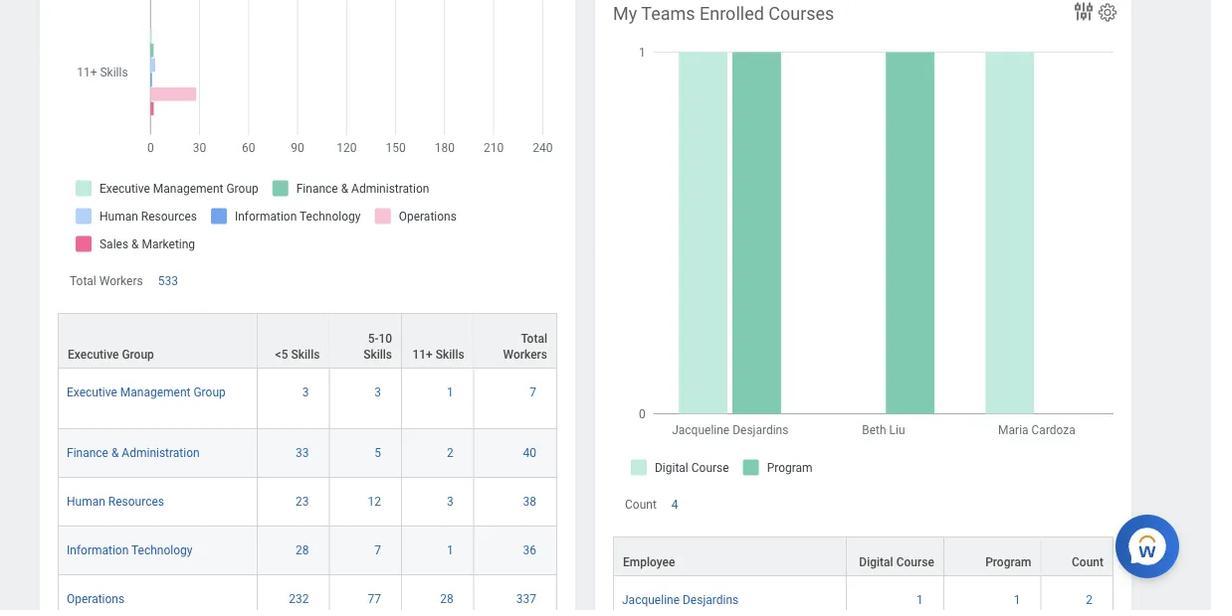 Task type: locate. For each thing, give the bounding box(es) containing it.
1 horizontal spatial 2
[[1086, 594, 1093, 608]]

3 down 5-10 skills
[[374, 386, 381, 400]]

0 horizontal spatial skills
[[291, 348, 320, 362]]

executive up the executive management group link
[[68, 348, 119, 362]]

2 horizontal spatial 3
[[447, 495, 453, 509]]

28 down 23 button
[[295, 544, 309, 558]]

desjardins
[[683, 594, 739, 608]]

0 vertical spatial group
[[122, 348, 154, 362]]

7 down 12 button
[[374, 544, 381, 558]]

5-10 skills
[[363, 332, 392, 362]]

28 button right 77 button
[[440, 592, 456, 608]]

executive
[[68, 348, 119, 362], [67, 386, 117, 400]]

1 vertical spatial 7
[[374, 544, 381, 558]]

total workers
[[70, 274, 143, 288], [503, 332, 547, 362]]

total inside total workers
[[521, 332, 547, 346]]

28 button
[[295, 543, 312, 559], [440, 592, 456, 608]]

1 horizontal spatial group
[[193, 386, 226, 400]]

total right 11+ skills popup button
[[521, 332, 547, 346]]

1 vertical spatial executive
[[67, 386, 117, 400]]

3 button right 12 button
[[447, 494, 456, 510]]

1 vertical spatial 28 button
[[440, 592, 456, 608]]

28 button down 23 button
[[295, 543, 312, 559]]

total workers left the 533 at the top of the page
[[70, 274, 143, 288]]

7 button down total workers popup button
[[530, 385, 539, 401]]

row containing operations
[[58, 576, 557, 611]]

my
[[613, 3, 637, 24]]

5
[[374, 447, 381, 461]]

2 horizontal spatial 3 button
[[447, 494, 456, 510]]

skills down the 5-
[[363, 348, 392, 362]]

human
[[67, 495, 105, 509]]

configure my teams enrolled courses image
[[1097, 1, 1118, 23]]

1 horizontal spatial skills
[[363, 348, 392, 362]]

0 vertical spatial 2
[[447, 447, 453, 461]]

executive management group link
[[67, 382, 226, 400]]

row
[[58, 313, 557, 369], [58, 369, 557, 430], [58, 430, 557, 479], [58, 479, 557, 527], [58, 527, 557, 576], [613, 537, 1114, 577], [58, 576, 557, 611], [613, 577, 1114, 611]]

0 horizontal spatial 2 button
[[447, 446, 456, 462]]

1 vertical spatial workers
[[503, 348, 547, 362]]

3 for rightmost 3 button
[[447, 495, 453, 509]]

row containing 5-10 skills
[[58, 313, 557, 369]]

digital course
[[859, 556, 934, 570]]

0 horizontal spatial total
[[70, 274, 96, 288]]

program button
[[944, 538, 1040, 576]]

count inside popup button
[[1072, 556, 1104, 570]]

1 horizontal spatial 7
[[530, 386, 536, 400]]

configure and view chart data image
[[1072, 0, 1096, 23]]

0 horizontal spatial 3
[[302, 386, 309, 400]]

0 horizontal spatial group
[[122, 348, 154, 362]]

2 button right "5" 'button'
[[447, 446, 456, 462]]

skills right 11+
[[436, 348, 464, 362]]

1 vertical spatial 2 button
[[1086, 593, 1096, 609]]

0 horizontal spatial 3 button
[[302, 385, 312, 401]]

1 horizontal spatial total workers
[[503, 332, 547, 362]]

533 button
[[158, 273, 181, 289]]

group right management
[[193, 386, 226, 400]]

0 vertical spatial 28 button
[[295, 543, 312, 559]]

executive down executive group
[[67, 386, 117, 400]]

operations link
[[67, 589, 125, 607]]

1
[[447, 386, 453, 400], [447, 544, 453, 558], [917, 594, 923, 608], [1014, 594, 1020, 608]]

38 button
[[523, 494, 539, 510]]

my teams enrolled courses
[[613, 3, 834, 24]]

program
[[985, 556, 1031, 570]]

1 horizontal spatial workers
[[503, 348, 547, 362]]

workers inside popup button
[[503, 348, 547, 362]]

77
[[368, 593, 381, 607]]

2 down 'count' popup button
[[1086, 594, 1093, 608]]

2 button down 'count' popup button
[[1086, 593, 1096, 609]]

0 horizontal spatial count
[[625, 498, 657, 512]]

course
[[896, 556, 934, 570]]

workers left the 533 at the top of the page
[[99, 274, 143, 288]]

0 horizontal spatial 28
[[295, 544, 309, 558]]

executive for executive management group
[[67, 386, 117, 400]]

1 skills from the left
[[291, 348, 320, 362]]

1 vertical spatial total
[[521, 332, 547, 346]]

total
[[70, 274, 96, 288], [521, 332, 547, 346]]

resources
[[108, 495, 164, 509]]

group
[[122, 348, 154, 362], [193, 386, 226, 400]]

0 vertical spatial workers
[[99, 274, 143, 288]]

1 horizontal spatial 28 button
[[440, 592, 456, 608]]

0 vertical spatial executive
[[68, 348, 119, 362]]

1 horizontal spatial total
[[521, 332, 547, 346]]

7 button
[[530, 385, 539, 401], [374, 543, 384, 559]]

executive for executive group
[[68, 348, 119, 362]]

skills right <5 on the left of the page
[[291, 348, 320, 362]]

0 horizontal spatial 2
[[447, 447, 453, 461]]

jacqueline desjardins
[[622, 594, 739, 608]]

total workers inside popup button
[[503, 332, 547, 362]]

count left 4
[[625, 498, 657, 512]]

operations
[[67, 593, 125, 607]]

row containing finance & administration
[[58, 430, 557, 479]]

0 vertical spatial 2 button
[[447, 446, 456, 462]]

1 horizontal spatial count
[[1072, 556, 1104, 570]]

0 vertical spatial total
[[70, 274, 96, 288]]

1 vertical spatial 2
[[1086, 594, 1093, 608]]

count button
[[1041, 538, 1113, 576]]

workers
[[99, 274, 143, 288], [503, 348, 547, 362]]

finance & administration link
[[67, 443, 200, 461]]

28
[[295, 544, 309, 558], [440, 593, 453, 607]]

total up executive group
[[70, 274, 96, 288]]

2 right "5" 'button'
[[447, 447, 453, 461]]

2
[[447, 447, 453, 461], [1086, 594, 1093, 608]]

1 horizontal spatial 3
[[374, 386, 381, 400]]

2 horizontal spatial skills
[[436, 348, 464, 362]]

0 horizontal spatial 7 button
[[374, 543, 384, 559]]

group inside popup button
[[122, 348, 154, 362]]

executive group button
[[59, 314, 257, 368]]

1 vertical spatial total workers
[[503, 332, 547, 362]]

1 vertical spatial count
[[1072, 556, 1104, 570]]

digital course button
[[847, 538, 943, 576]]

3
[[302, 386, 309, 400], [374, 386, 381, 400], [447, 495, 453, 509]]

12 button
[[368, 494, 384, 510]]

employee
[[623, 556, 675, 570]]

0 vertical spatial total workers
[[70, 274, 143, 288]]

total workers right 11+ skills
[[503, 332, 547, 362]]

0 vertical spatial count
[[625, 498, 657, 512]]

0 horizontal spatial 28 button
[[295, 543, 312, 559]]

count right program
[[1072, 556, 1104, 570]]

group up the executive management group link
[[122, 348, 154, 362]]

1 down 11+ skills
[[447, 386, 453, 400]]

2 for 1
[[1086, 594, 1093, 608]]

1 left the 36
[[447, 544, 453, 558]]

36
[[523, 544, 536, 558]]

1 vertical spatial 7 button
[[374, 543, 384, 559]]

2 button
[[447, 446, 456, 462], [1086, 593, 1096, 609]]

1 vertical spatial 28
[[440, 593, 453, 607]]

1 horizontal spatial 2 button
[[1086, 593, 1096, 609]]

232
[[289, 593, 309, 607]]

information
[[67, 544, 129, 558]]

executive group
[[68, 348, 154, 362]]

3 button down '<5 skills'
[[302, 385, 312, 401]]

10
[[379, 332, 392, 346]]

3 button down 5-10 skills
[[374, 385, 384, 401]]

2 skills from the left
[[363, 348, 392, 362]]

1 horizontal spatial 7 button
[[530, 385, 539, 401]]

information technology link
[[67, 540, 193, 558]]

<5 skills
[[275, 348, 320, 362]]

3 button
[[302, 385, 312, 401], [374, 385, 384, 401], [447, 494, 456, 510]]

5 button
[[374, 446, 384, 462]]

0 horizontal spatial workers
[[99, 274, 143, 288]]

7 down total workers popup button
[[530, 386, 536, 400]]

1 button
[[447, 385, 456, 401], [447, 543, 456, 559], [917, 593, 926, 609], [1014, 593, 1023, 609]]

executive inside executive group popup button
[[68, 348, 119, 362]]

7 button down 12 button
[[374, 543, 384, 559]]

workers right 11+ skills
[[503, 348, 547, 362]]

count
[[625, 498, 657, 512], [1072, 556, 1104, 570]]

3 skills from the left
[[436, 348, 464, 362]]

3 down '<5 skills'
[[302, 386, 309, 400]]

28 right 77 button
[[440, 593, 453, 607]]

skills
[[291, 348, 320, 362], [363, 348, 392, 362], [436, 348, 464, 362]]

7
[[530, 386, 536, 400], [374, 544, 381, 558]]

5-
[[368, 332, 379, 346]]

1 horizontal spatial 3 button
[[374, 385, 384, 401]]

4 button
[[672, 497, 681, 513]]

3 right 12 button
[[447, 495, 453, 509]]

2 button for 5
[[447, 446, 456, 462]]



Task type: vqa. For each thing, say whether or not it's contained in the screenshot.
Workers inside 'popup button'
yes



Task type: describe. For each thing, give the bounding box(es) containing it.
77 button
[[368, 592, 384, 608]]

232 button
[[289, 592, 312, 608]]

finance & administration
[[67, 447, 200, 461]]

0 vertical spatial 28
[[295, 544, 309, 558]]

11+ skills button
[[402, 314, 473, 368]]

human resources
[[67, 495, 164, 509]]

2 button for 1
[[1086, 593, 1096, 609]]

administration
[[122, 447, 200, 461]]

employee button
[[614, 538, 846, 576]]

0 vertical spatial 7 button
[[530, 385, 539, 401]]

row containing information technology
[[58, 527, 557, 576]]

&
[[111, 447, 119, 461]]

row containing executive management group
[[58, 369, 557, 430]]

skills for 11+ skills
[[436, 348, 464, 362]]

1 down program
[[1014, 594, 1020, 608]]

1 button down program
[[1014, 593, 1023, 609]]

row containing employee
[[613, 537, 1114, 577]]

33
[[295, 447, 309, 461]]

5-10 skills button
[[330, 314, 401, 368]]

row containing jacqueline desjardins
[[613, 577, 1114, 611]]

33 button
[[295, 446, 312, 462]]

jacqueline
[[622, 594, 680, 608]]

<5
[[275, 348, 288, 362]]

1 vertical spatial group
[[193, 386, 226, 400]]

row containing human resources
[[58, 479, 557, 527]]

3 for the middle 3 button
[[374, 386, 381, 400]]

jacqueline desjardins link
[[622, 590, 739, 608]]

enrolled
[[700, 3, 764, 24]]

courses
[[768, 3, 834, 24]]

teams
[[641, 3, 695, 24]]

4
[[672, 498, 678, 512]]

23 button
[[295, 494, 312, 510]]

<5 skills button
[[258, 314, 329, 368]]

40
[[523, 447, 536, 461]]

40 button
[[523, 446, 539, 462]]

533
[[158, 274, 178, 288]]

38
[[523, 495, 536, 509]]

23
[[295, 495, 309, 509]]

technology
[[131, 544, 193, 558]]

executive management group
[[67, 386, 226, 400]]

1 down course
[[917, 594, 923, 608]]

skills for <5 skills
[[291, 348, 320, 362]]

12
[[368, 495, 381, 509]]

1 horizontal spatial 28
[[440, 593, 453, 607]]

human resources link
[[67, 492, 164, 509]]

1 button left the 36
[[447, 543, 456, 559]]

11+ skills
[[412, 348, 464, 362]]

0 vertical spatial 7
[[530, 386, 536, 400]]

337 button
[[516, 592, 539, 608]]

1 button down 11+ skills
[[447, 385, 456, 401]]

total workers button
[[474, 314, 556, 368]]

3 for left 3 button
[[302, 386, 309, 400]]

information technology
[[67, 544, 193, 558]]

11+
[[412, 348, 433, 362]]

0 horizontal spatial 7
[[374, 544, 381, 558]]

digital
[[859, 556, 893, 570]]

36 button
[[523, 543, 539, 559]]

337
[[516, 593, 536, 607]]

finance
[[67, 447, 108, 461]]

1 button down course
[[917, 593, 926, 609]]

management
[[120, 386, 191, 400]]

0 horizontal spatial total workers
[[70, 274, 143, 288]]

2 for 5
[[447, 447, 453, 461]]



